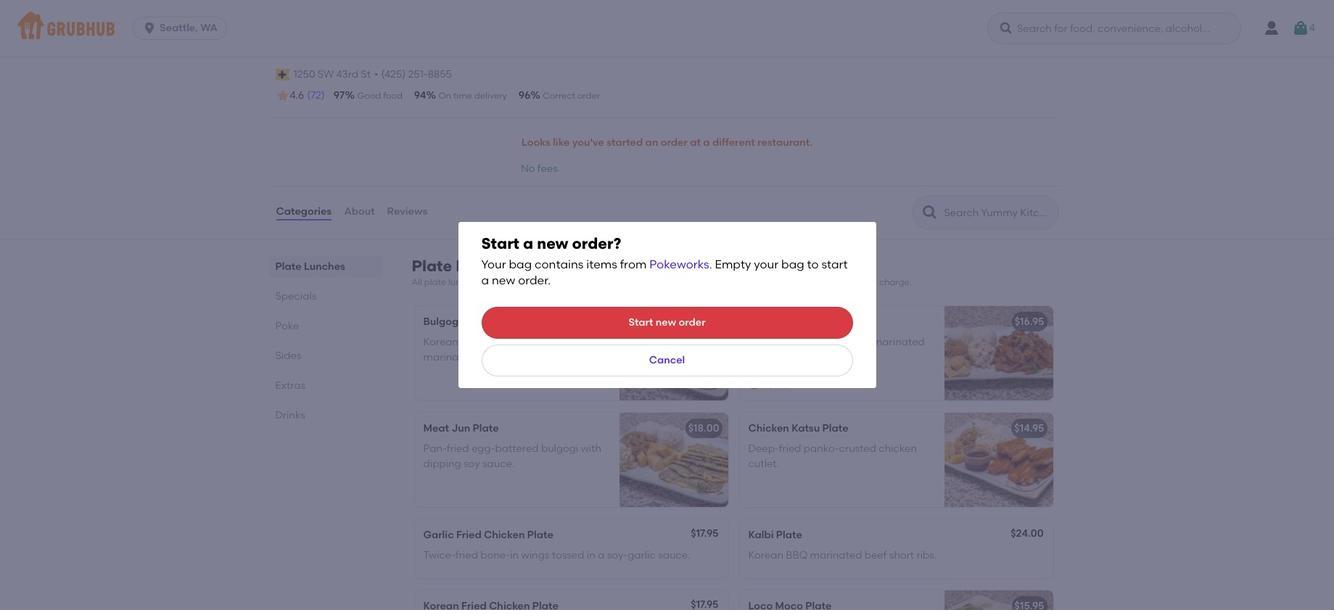 Task type: describe. For each thing, give the bounding box(es) containing it.
about button
[[343, 186, 375, 238]]

ribs.
[[917, 549, 937, 562]]

bag inside empty your bag to start a new order.
[[781, 257, 804, 271]]

plate up panko-
[[822, 422, 848, 434]]

and inside korean bbq-style thinly sliced and marinated beef ribeye.
[[572, 336, 591, 348]]

meat
[[423, 422, 449, 434]]

bulgogi
[[423, 316, 461, 328]]

plate up the "wings"
[[527, 529, 553, 541]]

st
[[361, 68, 371, 80]]

(425) 251-8855 button
[[381, 67, 452, 82]]

bbq for marinated
[[786, 549, 808, 562]]

cancel
[[649, 354, 685, 366]]

seattle, wa button
[[133, 17, 233, 40]]

deep-fried panko-crusted chicken cutlet.
[[748, 443, 917, 470]]

97
[[334, 89, 345, 102]]

your
[[481, 257, 506, 271]]

94
[[414, 89, 426, 102]]

svg image for seattle, wa
[[142, 21, 157, 36]]

drinks
[[275, 409, 305, 421]]

bulgogi plate image
[[619, 306, 728, 400]]

looks like you've started an order at a different restaurant.
[[522, 136, 812, 149]]

like
[[553, 136, 570, 149]]

$14.95
[[1014, 422, 1044, 434]]

spicy
[[768, 351, 794, 363]]

main navigation navigation
[[0, 0, 1334, 57]]

new inside empty your bag to start a new order.
[[492, 274, 515, 288]]

korean bbq shaved pork marinated in a spicy korean sauce.
[[748, 336, 925, 363]]

korean for style
[[423, 336, 458, 348]]

kalbi
[[748, 529, 774, 541]]

soy inside pan-fried egg-battered bulgogi with dipping soy sauce.
[[463, 457, 480, 470]]

reviews
[[387, 206, 427, 218]]

from
[[620, 257, 647, 271]]

subscription pass image
[[275, 69, 290, 80]]

an inside plate lunches all plate lunches come with 2 scoops of rice, mac salad, soy potatoes, and japchae. add sides for an additional charge.
[[821, 277, 832, 287]]

lunches for plate lunches
[[304, 260, 345, 272]]

plate
[[424, 277, 446, 287]]

0 vertical spatial $17.95
[[692, 316, 719, 328]]

egg-
[[471, 443, 495, 455]]

time
[[453, 91, 472, 101]]

a up order.
[[523, 234, 533, 252]]

fried
[[456, 529, 481, 541]]

lunches for plate lunches all plate lunches come with 2 scoops of rice, mac salad, soy potatoes, and japchae. add sides for an additional charge.
[[456, 256, 519, 275]]

$18.00
[[688, 422, 719, 434]]

2
[[529, 277, 534, 287]]

seattle,
[[160, 22, 198, 34]]

all
[[412, 277, 422, 287]]

korean down shaved
[[796, 351, 831, 363]]

plate up bbq-
[[464, 316, 490, 328]]

order?
[[572, 234, 621, 252]]

dipping
[[423, 457, 461, 470]]

bbq for shaved
[[786, 336, 808, 348]]

rice,
[[578, 277, 596, 287]]

korean for shaved
[[748, 336, 783, 348]]

fried for deep-
[[779, 443, 801, 455]]

4
[[1309, 22, 1315, 34]]

$24.00
[[1011, 527, 1043, 540]]

spicy image
[[748, 378, 761, 391]]

0 horizontal spatial chicken
[[484, 529, 525, 541]]

on time delivery
[[438, 91, 507, 101]]

good
[[357, 91, 381, 101]]

251-
[[408, 68, 428, 80]]

no fees
[[521, 163, 558, 175]]

marinated inside korean bbq-style thinly sliced and marinated beef ribeye.
[[423, 351, 475, 363]]

empty
[[715, 257, 751, 271]]

loco moco plate image
[[944, 590, 1053, 610]]

restaurant.
[[757, 136, 812, 149]]

sides
[[275, 349, 301, 362]]

in inside korean bbq shaved pork marinated in a spicy korean sauce.
[[748, 351, 757, 363]]

about
[[344, 206, 375, 218]]

1 vertical spatial order
[[661, 136, 688, 149]]

plate lunches
[[275, 260, 345, 272]]

korean bbq-style thinly sliced and marinated beef ribeye.
[[423, 336, 591, 363]]

twice-
[[423, 549, 456, 562]]

meat jun plate
[[423, 422, 499, 434]]

cancel button
[[481, 345, 853, 376]]

an inside button
[[645, 136, 658, 149]]

96
[[519, 89, 530, 102]]

yummy kitchen
[[275, 33, 431, 57]]

start new order
[[628, 316, 706, 329]]

contains
[[535, 257, 584, 271]]

star icon image
[[275, 89, 290, 103]]

katsu
[[792, 422, 820, 434]]

wings
[[521, 549, 549, 562]]

on
[[438, 91, 451, 101]]

4 button
[[1292, 15, 1315, 41]]

2 vertical spatial order
[[679, 316, 706, 329]]

yummy kitchen logo image
[[996, 0, 1047, 46]]

specials
[[275, 290, 317, 302]]

a inside looks like you've started an order at a different restaurant. button
[[703, 136, 710, 149]]

plate up egg-
[[473, 422, 499, 434]]

chicken
[[879, 443, 917, 455]]

battered
[[495, 443, 539, 455]]

• (425) 251-8855
[[374, 68, 452, 80]]

sauce. inside pan-fried egg-battered bulgogi with dipping soy sauce.
[[482, 457, 515, 470]]

1250 sw 43rd st
[[294, 68, 371, 80]]

pan-fried egg-battered bulgogi with dipping soy sauce.
[[423, 443, 601, 470]]

additional
[[834, 277, 877, 287]]

at
[[690, 136, 701, 149]]

jun
[[451, 422, 470, 434]]

deep-
[[748, 443, 779, 455]]

meat jun plate image
[[619, 413, 728, 507]]

1250
[[294, 68, 315, 80]]

bone-
[[480, 549, 510, 562]]



Task type: vqa. For each thing, say whether or not it's contained in the screenshot.
the middle "min"
no



Task type: locate. For each thing, give the bounding box(es) containing it.
spicy pork plate image
[[944, 306, 1053, 400]]

in left the "wings"
[[510, 549, 519, 562]]

1 vertical spatial $17.95
[[691, 527, 719, 540]]

empty your bag to start a new order.
[[481, 257, 848, 288]]

bbq up spicy
[[786, 336, 808, 348]]

0 horizontal spatial marinated
[[423, 351, 475, 363]]

sauce. inside korean bbq shaved pork marinated in a spicy korean sauce.
[[834, 351, 866, 363]]

started
[[607, 136, 643, 149]]

fees
[[537, 163, 558, 175]]

bag
[[509, 257, 532, 271], [781, 257, 804, 271]]

extras
[[275, 379, 305, 391]]

0 vertical spatial chicken
[[748, 422, 789, 434]]

with inside pan-fried egg-battered bulgogi with dipping soy sauce.
[[581, 443, 601, 455]]

correct order
[[543, 91, 600, 101]]

lunches
[[448, 277, 481, 287]]

4.6
[[290, 89, 304, 102]]

and down the .
[[706, 277, 723, 287]]

your bag contains items from pokeworks .
[[481, 257, 712, 271]]

1 horizontal spatial bag
[[781, 257, 804, 271]]

tossed
[[552, 549, 584, 562]]

soy down egg-
[[463, 457, 480, 470]]

in right tossed
[[587, 549, 595, 562]]

potatoes,
[[664, 277, 704, 287]]

2 horizontal spatial new
[[656, 316, 676, 329]]

good food
[[357, 91, 402, 101]]

1 vertical spatial and
[[572, 336, 591, 348]]

0 horizontal spatial bag
[[509, 257, 532, 271]]

1 vertical spatial bbq
[[786, 549, 808, 562]]

start for start new order
[[628, 316, 653, 329]]

with left the '2'
[[509, 277, 527, 287]]

0 vertical spatial bbq
[[786, 336, 808, 348]]

1 bbq from the top
[[786, 336, 808, 348]]

plate right kalbi
[[776, 529, 802, 541]]

pokeworks
[[649, 257, 709, 271]]

1 vertical spatial with
[[581, 443, 601, 455]]

1 vertical spatial beef
[[864, 549, 887, 562]]

soy-
[[607, 549, 628, 562]]

$17.95
[[692, 316, 719, 328], [691, 527, 719, 540]]

a left spicy
[[759, 351, 766, 363]]

2 vertical spatial new
[[656, 316, 676, 329]]

1 horizontal spatial new
[[537, 234, 568, 252]]

panko-
[[804, 443, 839, 455]]

marinated left short
[[810, 549, 862, 562]]

0 horizontal spatial beef
[[478, 351, 500, 363]]

Search Yummy Kitchen search field
[[943, 206, 1054, 219]]

in
[[748, 351, 757, 363], [510, 549, 519, 562], [587, 549, 595, 562]]

beef left short
[[864, 549, 887, 562]]

looks
[[522, 136, 550, 149]]

fried for pan-
[[447, 443, 469, 455]]

plate up plate
[[412, 256, 452, 275]]

1 bag from the left
[[509, 257, 532, 271]]

1 vertical spatial sauce.
[[482, 457, 515, 470]]

1 horizontal spatial with
[[581, 443, 601, 455]]

style
[[487, 336, 509, 348]]

1 vertical spatial marinated
[[423, 351, 475, 363]]

0 horizontal spatial with
[[509, 277, 527, 287]]

garlic
[[628, 549, 656, 562]]

sauce.
[[834, 351, 866, 363], [482, 457, 515, 470], [658, 549, 690, 562]]

.
[[709, 257, 712, 271]]

an right started
[[645, 136, 658, 149]]

0 horizontal spatial and
[[572, 336, 591, 348]]

1 vertical spatial soy
[[463, 457, 480, 470]]

an right for
[[821, 277, 832, 287]]

(72)
[[307, 89, 325, 102]]

(425)
[[381, 68, 406, 80]]

2 vertical spatial sauce.
[[658, 549, 690, 562]]

1 vertical spatial start
[[628, 316, 653, 329]]

fried inside pan-fried egg-battered bulgogi with dipping soy sauce.
[[447, 443, 469, 455]]

start a new order?
[[481, 234, 621, 252]]

0 vertical spatial start
[[481, 234, 519, 252]]

start inside button
[[628, 316, 653, 329]]

bulgogi plate
[[423, 316, 490, 328]]

8855
[[428, 68, 452, 80]]

shaved
[[810, 336, 846, 348]]

0 vertical spatial order
[[577, 91, 600, 101]]

1 vertical spatial new
[[492, 274, 515, 288]]

2 horizontal spatial svg image
[[1292, 20, 1309, 37]]

0 vertical spatial marinated
[[873, 336, 925, 348]]

korean inside korean bbq-style thinly sliced and marinated beef ribeye.
[[423, 336, 458, 348]]

chicken katsu plate
[[748, 422, 848, 434]]

lunches up come
[[456, 256, 519, 275]]

1 horizontal spatial chicken
[[748, 422, 789, 434]]

chicken katsu plate image
[[944, 413, 1053, 507]]

fried
[[447, 443, 469, 455], [779, 443, 801, 455], [456, 549, 478, 562]]

in up spicy icon
[[748, 351, 757, 363]]

2 bbq from the top
[[786, 549, 808, 562]]

marinated down bbq-
[[423, 351, 475, 363]]

items
[[586, 257, 617, 271]]

1 horizontal spatial start
[[628, 316, 653, 329]]

categories button
[[275, 186, 332, 238]]

0 horizontal spatial lunches
[[304, 260, 345, 272]]

a left soy-
[[598, 549, 605, 562]]

0 vertical spatial and
[[706, 277, 723, 287]]

1 horizontal spatial svg image
[[999, 21, 1013, 36]]

garlic
[[423, 529, 454, 541]]

a inside korean bbq shaved pork marinated in a spicy korean sauce.
[[759, 351, 766, 363]]

twice-fried bone-in wings tossed in a soy-garlic sauce.
[[423, 549, 690, 562]]

start new order button
[[481, 307, 853, 339]]

plate up specials
[[275, 260, 301, 272]]

beef down the style
[[478, 351, 500, 363]]

korean for marinated
[[748, 549, 783, 562]]

order.
[[518, 274, 551, 288]]

0 vertical spatial with
[[509, 277, 527, 287]]

svg image
[[1292, 20, 1309, 37], [142, 21, 157, 36], [999, 21, 1013, 36]]

fried down chicken katsu plate
[[779, 443, 801, 455]]

plate lunches all plate lunches come with 2 scoops of rice, mac salad, soy potatoes, and japchae. add sides for an additional charge.
[[412, 256, 912, 287]]

0 horizontal spatial new
[[492, 274, 515, 288]]

an
[[645, 136, 658, 149], [821, 277, 832, 287]]

add
[[764, 277, 782, 287]]

$17.95 left kalbi
[[691, 527, 719, 540]]

cutlet.
[[748, 457, 779, 470]]

bag up the '2'
[[509, 257, 532, 271]]

new inside button
[[656, 316, 676, 329]]

0 vertical spatial soy
[[647, 277, 661, 287]]

soy inside plate lunches all plate lunches come with 2 scoops of rice, mac salad, soy potatoes, and japchae. add sides for an additional charge.
[[647, 277, 661, 287]]

plate inside plate lunches all plate lunches come with 2 scoops of rice, mac salad, soy potatoes, and japchae. add sides for an additional charge.
[[412, 256, 452, 275]]

bbq
[[786, 336, 808, 348], [786, 549, 808, 562]]

1 vertical spatial an
[[821, 277, 832, 287]]

crusted
[[839, 443, 876, 455]]

chicken up bone-
[[484, 529, 525, 541]]

bbq inside korean bbq shaved pork marinated in a spicy korean sauce.
[[786, 336, 808, 348]]

with right bulgogi
[[581, 443, 601, 455]]

bulgogi
[[541, 443, 578, 455]]

different
[[712, 136, 755, 149]]

korean up spicy
[[748, 336, 783, 348]]

pork
[[848, 336, 870, 348]]

lunches up specials
[[304, 260, 345, 272]]

marinated
[[873, 336, 925, 348], [423, 351, 475, 363], [810, 549, 862, 562]]

korean down bulgogi
[[423, 336, 458, 348]]

$17.95 down potatoes, at top
[[692, 316, 719, 328]]

lunches inside plate lunches all plate lunches come with 2 scoops of rice, mac salad, soy potatoes, and japchae. add sides for an additional charge.
[[456, 256, 519, 275]]

1 horizontal spatial soy
[[647, 277, 661, 287]]

a right at
[[703, 136, 710, 149]]

reviews button
[[386, 186, 428, 238]]

soy right salad,
[[647, 277, 661, 287]]

chicken up "deep-"
[[748, 422, 789, 434]]

fried for twice-
[[456, 549, 478, 562]]

yummy
[[275, 33, 349, 57]]

ribeye.
[[503, 351, 535, 363]]

for
[[807, 277, 819, 287]]

japchae.
[[725, 277, 762, 287]]

2 horizontal spatial sauce.
[[834, 351, 866, 363]]

start for start a new order?
[[481, 234, 519, 252]]

scoops
[[536, 277, 566, 287]]

0 vertical spatial new
[[537, 234, 568, 252]]

2 horizontal spatial marinated
[[873, 336, 925, 348]]

start
[[822, 257, 848, 271]]

with inside plate lunches all plate lunches come with 2 scoops of rice, mac salad, soy potatoes, and japchae. add sides for an additional charge.
[[509, 277, 527, 287]]

charge.
[[879, 277, 912, 287]]

0 vertical spatial an
[[645, 136, 658, 149]]

categories
[[276, 206, 332, 218]]

svg image for 4
[[1292, 20, 1309, 37]]

start
[[481, 234, 519, 252], [628, 316, 653, 329]]

sides
[[784, 277, 805, 287]]

marinated right pork
[[873, 336, 925, 348]]

•
[[374, 68, 378, 80]]

svg image inside seattle, wa button
[[142, 21, 157, 36]]

start up your
[[481, 234, 519, 252]]

and inside plate lunches all plate lunches come with 2 scoops of rice, mac salad, soy potatoes, and japchae. add sides for an additional charge.
[[706, 277, 723, 287]]

new up cancel
[[656, 316, 676, 329]]

bbq down kalbi plate
[[786, 549, 808, 562]]

0 horizontal spatial svg image
[[142, 21, 157, 36]]

start down salad,
[[628, 316, 653, 329]]

fried down fried
[[456, 549, 478, 562]]

0 vertical spatial beef
[[478, 351, 500, 363]]

order right correct
[[577, 91, 600, 101]]

pan-
[[423, 443, 447, 455]]

svg image inside 4 button
[[1292, 20, 1309, 37]]

kalbi plate
[[748, 529, 802, 541]]

beef inside korean bbq-style thinly sliced and marinated beef ribeye.
[[478, 351, 500, 363]]

to
[[807, 257, 819, 271]]

a down your
[[481, 274, 489, 288]]

1 horizontal spatial in
[[587, 549, 595, 562]]

0 horizontal spatial soy
[[463, 457, 480, 470]]

2 horizontal spatial in
[[748, 351, 757, 363]]

2 vertical spatial marinated
[[810, 549, 862, 562]]

0 vertical spatial sauce.
[[834, 351, 866, 363]]

0 horizontal spatial in
[[510, 549, 519, 562]]

2 bag from the left
[[781, 257, 804, 271]]

1 vertical spatial chicken
[[484, 529, 525, 541]]

1 horizontal spatial beef
[[864, 549, 887, 562]]

0 horizontal spatial start
[[481, 234, 519, 252]]

new up 'contains'
[[537, 234, 568, 252]]

order left at
[[661, 136, 688, 149]]

search icon image
[[921, 204, 938, 221]]

and
[[706, 277, 723, 287], [572, 336, 591, 348]]

bbq-
[[461, 336, 487, 348]]

sw
[[318, 68, 334, 80]]

1 horizontal spatial and
[[706, 277, 723, 287]]

new down your
[[492, 274, 515, 288]]

soy
[[647, 277, 661, 287], [463, 457, 480, 470]]

0 horizontal spatial an
[[645, 136, 658, 149]]

salad,
[[620, 277, 645, 287]]

1 horizontal spatial lunches
[[456, 256, 519, 275]]

sauce. right garlic
[[658, 549, 690, 562]]

fried down jun
[[447, 443, 469, 455]]

and right sliced
[[572, 336, 591, 348]]

kitchen
[[354, 33, 431, 57]]

mac
[[598, 277, 618, 287]]

lunches
[[456, 256, 519, 275], [304, 260, 345, 272]]

order
[[577, 91, 600, 101], [661, 136, 688, 149], [679, 316, 706, 329]]

0 horizontal spatial sauce.
[[482, 457, 515, 470]]

bag up sides
[[781, 257, 804, 271]]

korean down kalbi
[[748, 549, 783, 562]]

sauce. down pork
[[834, 351, 866, 363]]

marinated inside korean bbq shaved pork marinated in a spicy korean sauce.
[[873, 336, 925, 348]]

1 horizontal spatial marinated
[[810, 549, 862, 562]]

thinly
[[512, 336, 538, 348]]

1 horizontal spatial sauce.
[[658, 549, 690, 562]]

food
[[383, 91, 402, 101]]

1250 sw 43rd st button
[[293, 67, 371, 83]]

1 horizontal spatial an
[[821, 277, 832, 287]]

a inside empty your bag to start a new order.
[[481, 274, 489, 288]]

sauce. down egg-
[[482, 457, 515, 470]]

order down potatoes, at top
[[679, 316, 706, 329]]

fried inside deep-fried panko-crusted chicken cutlet.
[[779, 443, 801, 455]]



